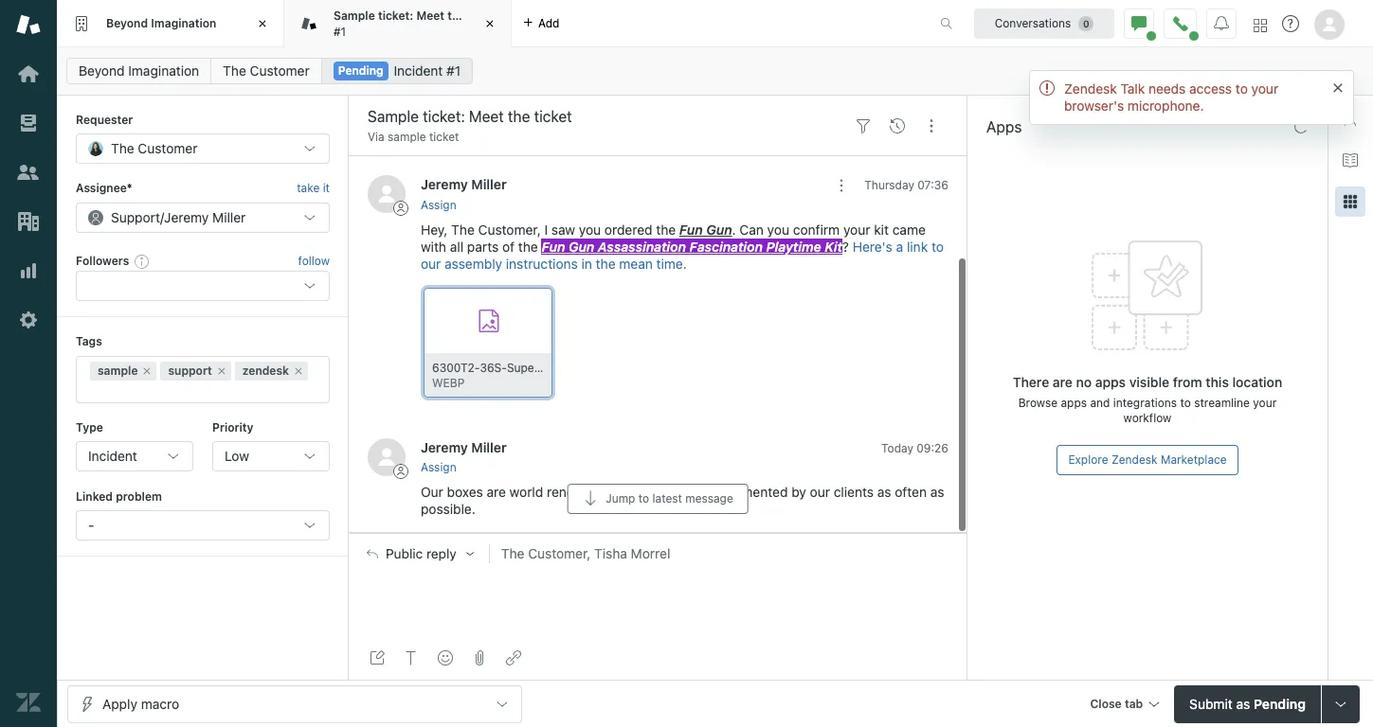 Task type: vqa. For each thing, say whether or not it's contained in the screenshot.
second "in" from the left
no



Task type: locate. For each thing, give the bounding box(es) containing it.
secondary element
[[57, 52, 1373, 90]]

0 vertical spatial jeremy miller link
[[421, 177, 507, 193]]

close
[[1090, 697, 1122, 711]]

ticket inside sample ticket: meet the ticket #1
[[469, 9, 500, 23]]

incident for incident
[[88, 448, 137, 464]]

0 vertical spatial are
[[1053, 374, 1073, 390]]

your down location
[[1253, 396, 1277, 410]]

1 horizontal spatial the customer
[[223, 63, 310, 79]]

browser's
[[1064, 98, 1124, 114]]

miller right / in the left of the page
[[212, 209, 246, 225]]

jeremy miller link up hey,
[[421, 177, 507, 193]]

2 remove image from the left
[[293, 365, 304, 377]]

hey,
[[421, 221, 448, 238]]

1 vertical spatial and
[[611, 484, 634, 500]]

pending
[[338, 63, 383, 78], [1254, 696, 1306, 712]]

1 horizontal spatial and
[[1090, 396, 1110, 410]]

zendesk up browser's
[[1064, 81, 1117, 97]]

0 vertical spatial customer
[[250, 63, 310, 79]]

0 horizontal spatial customer
[[138, 141, 198, 157]]

draft mode image
[[370, 651, 385, 666]]

no
[[1076, 374, 1092, 390]]

hey, the customer, i saw you ordered the fun gun
[[421, 221, 732, 238]]

the right the of
[[518, 239, 538, 255]]

jeremy up our
[[421, 439, 468, 456]]

pending left displays possible ticket submission types image
[[1254, 696, 1306, 712]]

the inside . can you confirm your kit came with all parts of the
[[518, 239, 538, 255]]

the down beyond imagination tab
[[223, 63, 246, 79]]

1 vertical spatial sample
[[98, 363, 138, 378]]

0 vertical spatial avatar image
[[368, 176, 406, 214]]

tab
[[284, 0, 512, 47]]

assign button for today
[[421, 460, 456, 477]]

zendesk talk needs access to your browser's microphone.
[[1064, 81, 1279, 114]]

requester element
[[76, 134, 330, 164]]

the customer link
[[211, 58, 322, 84]]

1 vertical spatial our
[[810, 484, 830, 500]]

priority
[[212, 420, 253, 435]]

the inside requester element
[[111, 141, 134, 157]]

as
[[877, 484, 891, 500], [930, 484, 944, 500], [1236, 696, 1250, 712]]

as right often
[[930, 484, 944, 500]]

customer context image
[[1343, 111, 1358, 126]]

0 horizontal spatial pending
[[338, 63, 383, 78]]

1 vertical spatial are
[[487, 484, 506, 500]]

your inside zendesk talk needs access to your browser's microphone.
[[1252, 81, 1279, 97]]

jeremy up hey,
[[421, 177, 468, 193]]

assign button up hey,
[[421, 197, 456, 214]]

0 horizontal spatial remove image
[[142, 365, 153, 377]]

1 vertical spatial zendesk
[[1112, 453, 1158, 467]]

views image
[[16, 111, 41, 136]]

your inside . can you confirm your kit came with all parts of the
[[843, 221, 870, 238]]

jeremy right support
[[164, 209, 209, 225]]

parts
[[467, 239, 499, 255]]

jeremy miller assign for today 09:26
[[421, 439, 507, 475]]

reply
[[426, 547, 457, 562]]

miller for today
[[471, 439, 507, 456]]

to inside button
[[639, 492, 649, 506]]

/
[[160, 209, 164, 225]]

0 vertical spatial miller
[[471, 177, 507, 193]]

0 vertical spatial imagination
[[151, 16, 216, 30]]

assembly
[[445, 256, 502, 272]]

microphone.
[[1128, 98, 1204, 114]]

possible.
[[421, 501, 475, 517]]

get started image
[[16, 62, 41, 86]]

imagination inside secondary element
[[128, 63, 199, 79]]

2 vertical spatial your
[[1253, 396, 1277, 410]]

1 vertical spatial assign
[[421, 461, 456, 475]]

our right by
[[810, 484, 830, 500]]

1 jeremy miller link from the top
[[421, 177, 507, 193]]

the right meet
[[448, 9, 466, 23]]

submit
[[1190, 696, 1233, 712]]

assign button up our
[[421, 460, 456, 477]]

1 vertical spatial customer,
[[528, 546, 591, 562]]

the customer down close image at the top left of the page
[[223, 63, 310, 79]]

1 vertical spatial the customer
[[111, 141, 198, 157]]

1 horizontal spatial fun
[[679, 221, 703, 238]]

pending down sample
[[338, 63, 383, 78]]

jump to latest message
[[606, 492, 733, 506]]

1 vertical spatial fun
[[542, 239, 565, 255]]

here's a link to our assembly instructions in the mean time. link
[[421, 239, 944, 272]]

. can you confirm your kit came with all parts of the
[[421, 221, 926, 255]]

conversationlabel log
[[349, 17, 968, 534]]

1 horizontal spatial are
[[1053, 374, 1073, 390]]

Subject field
[[364, 105, 842, 128]]

fun up fun gun assassination fascination playtime kit ?
[[679, 221, 703, 238]]

beyond imagination inside the "beyond imagination" link
[[79, 63, 199, 79]]

0 horizontal spatial fun
[[542, 239, 565, 255]]

location
[[1232, 374, 1282, 390]]

zendesk image
[[16, 691, 41, 716]]

2 vertical spatial miller
[[471, 439, 507, 456]]

apps right no
[[1095, 374, 1126, 390]]

ticket right meet
[[469, 9, 500, 23]]

miller up parts
[[471, 177, 507, 193]]

2 assign from the top
[[421, 461, 456, 475]]

your inside there are no apps visible from this location browse apps and integrations to streamline your workflow
[[1253, 396, 1277, 410]]

customer, left tisha
[[528, 546, 591, 562]]

beyond inside tab
[[106, 16, 148, 30]]

2 vertical spatial jeremy
[[421, 439, 468, 456]]

0 vertical spatial the customer
[[223, 63, 310, 79]]

take it
[[297, 181, 330, 196]]

public reply
[[386, 547, 457, 562]]

0 vertical spatial jeremy
[[421, 177, 468, 193]]

the customer
[[223, 63, 310, 79], [111, 141, 198, 157]]

followers element
[[76, 271, 330, 302]]

customer up / in the left of the page
[[138, 141, 198, 157]]

customer down close image at the top left of the page
[[250, 63, 310, 79]]

to right link
[[932, 239, 944, 255]]

gun
[[706, 221, 732, 238], [569, 239, 594, 255]]

0 vertical spatial your
[[1252, 81, 1279, 97]]

0 horizontal spatial our
[[421, 256, 441, 272]]

assign
[[421, 198, 456, 212], [421, 461, 456, 475]]

jeremy for today 09:26
[[421, 439, 468, 456]]

0 vertical spatial and
[[1090, 396, 1110, 410]]

0 vertical spatial pending
[[338, 63, 383, 78]]

0 vertical spatial apps
[[1095, 374, 1126, 390]]

jeremy miller assign up hey,
[[421, 177, 507, 212]]

can
[[740, 221, 764, 238]]

incident button
[[76, 442, 193, 472]]

jeremy miller assign for thursday 07:36
[[421, 177, 507, 212]]

0 vertical spatial jeremy miller assign
[[421, 177, 507, 212]]

today 09:26
[[881, 441, 949, 456]]

1 vertical spatial imagination
[[128, 63, 199, 79]]

0 horizontal spatial gun
[[569, 239, 594, 255]]

fun gun assassination fascination playtime kit ?
[[542, 239, 853, 255]]

to
[[1236, 81, 1248, 97], [932, 239, 944, 255], [1180, 396, 1191, 410], [639, 492, 649, 506]]

webp
[[432, 376, 465, 390]]

jeremy miller link up boxes
[[421, 439, 507, 456]]

×
[[1332, 75, 1344, 97]]

your right access
[[1252, 81, 1279, 97]]

1 horizontal spatial pending
[[1254, 696, 1306, 712]]

0 vertical spatial assign
[[421, 198, 456, 212]]

ordered
[[605, 221, 653, 238]]

kit
[[874, 221, 889, 238]]

1 horizontal spatial as
[[930, 484, 944, 500]]

are left no
[[1053, 374, 1073, 390]]

0 vertical spatial our
[[421, 256, 441, 272]]

add link (cmd k) image
[[506, 651, 521, 666]]

0 vertical spatial beyond
[[106, 16, 148, 30]]

organizations image
[[16, 209, 41, 234]]

and down no
[[1090, 396, 1110, 410]]

latest
[[652, 492, 682, 506]]

world
[[510, 484, 543, 500]]

info on adding followers image
[[135, 254, 150, 269]]

1 horizontal spatial gun
[[706, 221, 732, 238]]

the down world
[[501, 546, 524, 562]]

1 vertical spatial jeremy
[[164, 209, 209, 225]]

1 horizontal spatial you
[[767, 221, 789, 238]]

1 vertical spatial incident
[[88, 448, 137, 464]]

to down from
[[1180, 396, 1191, 410]]

get help image
[[1282, 15, 1299, 32]]

customer, inside button
[[528, 546, 591, 562]]

you right "saw"
[[579, 221, 601, 238]]

morrel
[[631, 546, 670, 562]]

1 assign from the top
[[421, 198, 456, 212]]

incident inside popup button
[[88, 448, 137, 464]]

1 vertical spatial jeremy miller assign
[[421, 439, 507, 475]]

imagination inside tab
[[151, 16, 216, 30]]

beyond imagination link
[[66, 58, 212, 84]]

customer inside requester element
[[138, 141, 198, 157]]

the up all
[[451, 221, 475, 238]]

1 horizontal spatial #1
[[446, 63, 461, 79]]

are left world
[[487, 484, 506, 500]]

mean
[[619, 256, 653, 272]]

gun up fascination
[[706, 221, 732, 238]]

0 vertical spatial #1
[[334, 24, 346, 38]]

assignee*
[[76, 181, 132, 196]]

assign for thursday 07:36
[[421, 198, 456, 212]]

beyond imagination tab
[[57, 0, 284, 47]]

1 vertical spatial assign button
[[421, 460, 456, 477]]

incident down type
[[88, 448, 137, 464]]

0 vertical spatial ticket
[[469, 9, 500, 23]]

tisha
[[594, 546, 627, 562]]

1 horizontal spatial ticket
[[469, 9, 500, 23]]

0 horizontal spatial are
[[487, 484, 506, 500]]

1 vertical spatial your
[[843, 221, 870, 238]]

1 you from the left
[[579, 221, 601, 238]]

type
[[76, 420, 103, 435]]

apps down no
[[1061, 396, 1087, 410]]

assign up hey,
[[421, 198, 456, 212]]

the customer down requester
[[111, 141, 198, 157]]

beyond
[[106, 16, 148, 30], [79, 63, 125, 79]]

1 vertical spatial beyond imagination
[[79, 63, 199, 79]]

zendesk inside button
[[1112, 453, 1158, 467]]

and inside there are no apps visible from this location browse apps and integrations to streamline your workflow
[[1090, 396, 1110, 410]]

the
[[448, 9, 466, 23], [656, 221, 676, 238], [518, 239, 538, 255], [596, 256, 616, 272]]

add button
[[512, 0, 571, 46]]

and left should
[[611, 484, 634, 500]]

0 vertical spatial customer,
[[478, 221, 541, 238]]

public
[[386, 547, 423, 562]]

format text image
[[404, 651, 419, 666]]

explore zendesk marketplace
[[1068, 453, 1227, 467]]

1 avatar image from the top
[[368, 176, 406, 214]]

your
[[1252, 81, 1279, 97], [843, 221, 870, 238], [1253, 396, 1277, 410]]

clients
[[834, 484, 874, 500]]

ticket right the "via"
[[429, 130, 459, 144]]

customer, inside "conversationlabel" log
[[478, 221, 541, 238]]

remove image
[[142, 365, 153, 377], [293, 365, 304, 377]]

linked problem
[[76, 490, 162, 504]]

to right access
[[1236, 81, 1248, 97]]

remove image left support at left
[[142, 365, 153, 377]]

1 vertical spatial customer
[[138, 141, 198, 157]]

beyond up the "beyond imagination" link
[[106, 16, 148, 30]]

jeremy miller assign up boxes
[[421, 439, 507, 475]]

ticket actions image
[[924, 118, 939, 133]]

our inside our boxes are world renowned and should be complimented by our clients as often as possible.
[[810, 484, 830, 500]]

2 jeremy miller link from the top
[[421, 439, 507, 456]]

miller
[[471, 177, 507, 193], [212, 209, 246, 225], [471, 439, 507, 456]]

the right in
[[596, 256, 616, 272]]

0 vertical spatial zendesk
[[1064, 81, 1117, 97]]

0 vertical spatial beyond imagination
[[106, 16, 216, 30]]

miller up boxes
[[471, 439, 507, 456]]

1 vertical spatial apps
[[1061, 396, 1087, 410]]

customer,
[[478, 221, 541, 238], [528, 546, 591, 562]]

0 vertical spatial fun
[[679, 221, 703, 238]]

1 vertical spatial jeremy miller link
[[421, 439, 507, 456]]

0 horizontal spatial #1
[[334, 24, 346, 38]]

1 horizontal spatial our
[[810, 484, 830, 500]]

to inside "here's a link to our assembly instructions in the mean time."
[[932, 239, 944, 255]]

1 vertical spatial beyond
[[79, 63, 125, 79]]

the inside "conversationlabel" log
[[451, 221, 475, 238]]

remove image right the zendesk
[[293, 365, 304, 377]]

1 remove image from the left
[[142, 365, 153, 377]]

0 horizontal spatial incident
[[88, 448, 137, 464]]

1 horizontal spatial sample
[[388, 130, 426, 144]]

your up ?
[[843, 221, 870, 238]]

2 assign button from the top
[[421, 460, 456, 477]]

hide composer image
[[651, 526, 666, 541]]

fun
[[679, 221, 703, 238], [542, 239, 565, 255]]

1 vertical spatial gun
[[569, 239, 594, 255]]

1 vertical spatial miller
[[212, 209, 246, 225]]

filter image
[[856, 118, 871, 133]]

the customer inside requester element
[[111, 141, 198, 157]]

0 horizontal spatial and
[[611, 484, 634, 500]]

often
[[895, 484, 927, 500]]

streamline
[[1194, 396, 1250, 410]]

incident
[[394, 63, 443, 79], [88, 448, 137, 464]]

admin image
[[16, 308, 41, 333]]

incident inside secondary element
[[394, 63, 443, 79]]

the down requester
[[111, 141, 134, 157]]

0 vertical spatial incident
[[394, 63, 443, 79]]

apps image
[[1343, 194, 1358, 209]]

zendesk down workflow
[[1112, 453, 1158, 467]]

ticket
[[469, 9, 500, 23], [429, 130, 459, 144]]

follow button
[[298, 253, 330, 270]]

#1 down tabs tab list
[[446, 63, 461, 79]]

beyond up requester
[[79, 63, 125, 79]]

2 jeremy miller assign from the top
[[421, 439, 507, 475]]

assign for today 09:26
[[421, 461, 456, 475]]

to right jump
[[639, 492, 649, 506]]

#1 inside sample ticket: meet the ticket #1
[[334, 24, 346, 38]]

1 vertical spatial pending
[[1254, 696, 1306, 712]]

0 horizontal spatial you
[[579, 221, 601, 238]]

all
[[450, 239, 464, 255]]

zendesk support image
[[16, 12, 41, 37]]

1 jeremy miller assign from the top
[[421, 177, 507, 212]]

1 horizontal spatial remove image
[[293, 365, 304, 377]]

#1 inside secondary element
[[446, 63, 461, 79]]

imagination down beyond imagination tab
[[128, 63, 199, 79]]

2 avatar image from the top
[[368, 438, 406, 476]]

apps
[[987, 118, 1022, 136]]

tab
[[1125, 697, 1143, 711]]

link
[[907, 239, 928, 255]]

you up playtime
[[767, 221, 789, 238]]

customer, up the of
[[478, 221, 541, 238]]

fun down i on the left
[[542, 239, 565, 255]]

sample
[[388, 130, 426, 144], [98, 363, 138, 378]]

1 vertical spatial avatar image
[[368, 438, 406, 476]]

1 horizontal spatial incident
[[394, 63, 443, 79]]

0 vertical spatial assign button
[[421, 197, 456, 214]]

0 horizontal spatial sample
[[98, 363, 138, 378]]

assign up our
[[421, 461, 456, 475]]

close image
[[253, 14, 272, 33]]

gun down the hey, the customer, i saw you ordered the fun gun
[[569, 239, 594, 255]]

09:26
[[917, 441, 949, 456]]

beyond inside secondary element
[[79, 63, 125, 79]]

the customer, tisha morrel
[[501, 546, 670, 562]]

avatar image
[[368, 176, 406, 214], [368, 438, 406, 476]]

#1 down sample
[[334, 24, 346, 38]]

2 you from the left
[[767, 221, 789, 238]]

you inside . can you confirm your kit came with all parts of the
[[767, 221, 789, 238]]

beyond imagination
[[106, 16, 216, 30], [79, 63, 199, 79]]

sample down tags
[[98, 363, 138, 378]]

imagination up the "beyond imagination" link
[[151, 16, 216, 30]]

our down with
[[421, 256, 441, 272]]

as left often
[[877, 484, 891, 500]]

1 vertical spatial #1
[[446, 63, 461, 79]]

beyond imagination down beyond imagination tab
[[79, 63, 199, 79]]

the inside button
[[501, 546, 524, 562]]

apps
[[1095, 374, 1126, 390], [1061, 396, 1087, 410]]

0 horizontal spatial the customer
[[111, 141, 198, 157]]

sample right the "via"
[[388, 130, 426, 144]]

1 horizontal spatial customer
[[250, 63, 310, 79]]

incident down sample ticket: meet the ticket #1
[[394, 63, 443, 79]]

miller for thursday
[[471, 177, 507, 193]]

thursday 07:36
[[865, 179, 949, 193]]

1 assign button from the top
[[421, 197, 456, 214]]

0 horizontal spatial ticket
[[429, 130, 459, 144]]

beyond imagination up the "beyond imagination" link
[[106, 16, 216, 30]]

avatar image for thursday 07:36
[[368, 176, 406, 214]]

1 horizontal spatial apps
[[1095, 374, 1126, 390]]

jeremy inside assignee* "element"
[[164, 209, 209, 225]]

as right submit at the bottom right of the page
[[1236, 696, 1250, 712]]

1 vertical spatial ticket
[[429, 130, 459, 144]]



Task type: describe. For each thing, give the bounding box(es) containing it.
miller inside assignee* "element"
[[212, 209, 246, 225]]

remove image for sample
[[142, 365, 153, 377]]

explore zendesk marketplace button
[[1057, 445, 1238, 476]]

07:36
[[918, 179, 949, 193]]

2 horizontal spatial as
[[1236, 696, 1250, 712]]

jeremy miller link for thursday
[[421, 177, 507, 193]]

assassination
[[598, 239, 686, 255]]

thursday
[[865, 179, 914, 193]]

message
[[685, 492, 733, 506]]

renowned
[[547, 484, 607, 500]]

needs
[[1149, 81, 1186, 97]]

it
[[323, 181, 330, 196]]

there
[[1013, 374, 1049, 390]]

sample
[[334, 9, 375, 23]]

workflow
[[1124, 411, 1172, 426]]

incident #1
[[394, 63, 461, 79]]

tabs tab list
[[57, 0, 920, 47]]

sample ticket: meet the ticket #1
[[334, 9, 500, 38]]

insert emojis image
[[438, 651, 453, 666]]

reporting image
[[16, 259, 41, 283]]

jeremy for thursday 07:36
[[421, 177, 468, 193]]

knowledge image
[[1343, 153, 1358, 168]]

button displays agent's chat status as online. image
[[1132, 16, 1147, 31]]

are inside there are no apps visible from this location browse apps and integrations to streamline your workflow
[[1053, 374, 1073, 390]]

close tab
[[1090, 697, 1143, 711]]

submit as pending
[[1190, 696, 1306, 712]]

integrations
[[1113, 396, 1177, 410]]

the inside secondary element
[[223, 63, 246, 79]]

time.
[[656, 256, 687, 272]]

low button
[[212, 442, 330, 472]]

additional actions image
[[834, 178, 849, 193]]

0 horizontal spatial as
[[877, 484, 891, 500]]

assign button for thursday
[[421, 197, 456, 214]]

saw
[[551, 221, 575, 238]]

remove image
[[216, 365, 227, 377]]

customers image
[[16, 160, 41, 185]]

problem
[[116, 490, 162, 504]]

assignee* element
[[76, 203, 330, 233]]

close tab button
[[1082, 686, 1167, 726]]

zendesk inside zendesk talk needs access to your browser's microphone.
[[1064, 81, 1117, 97]]

should
[[637, 484, 678, 500]]

and inside our boxes are world renowned and should be complimented by our clients as often as possible.
[[611, 484, 634, 500]]

apply
[[102, 696, 137, 712]]

zendesk products image
[[1254, 18, 1267, 32]]

are inside our boxes are world renowned and should be complimented by our clients as often as possible.
[[487, 484, 506, 500]]

displays possible ticket submission types image
[[1333, 697, 1349, 712]]

conversations button
[[974, 8, 1114, 38]]

zendesk
[[242, 363, 289, 378]]

a
[[896, 239, 903, 255]]

the inside sample ticket: meet the ticket #1
[[448, 9, 466, 23]]

linked problem element
[[76, 511, 330, 541]]

0 horizontal spatial apps
[[1061, 396, 1087, 410]]

via sample ticket
[[368, 130, 459, 144]]

today
[[881, 441, 913, 456]]

take it button
[[297, 179, 330, 199]]

support / jeremy miller
[[111, 209, 246, 225]]

visible
[[1129, 374, 1170, 390]]

explore
[[1068, 453, 1108, 467]]

main element
[[0, 0, 57, 728]]

to inside there are no apps visible from this location browse apps and integrations to streamline your workflow
[[1180, 396, 1191, 410]]

our boxes are world renowned and should be complimented by our clients as often as possible.
[[421, 484, 944, 517]]

the customer inside secondary element
[[223, 63, 310, 79]]

ticket:
[[378, 9, 413, 23]]

our
[[421, 484, 443, 500]]

incident for incident #1
[[394, 63, 443, 79]]

avatar image for today 09:26
[[368, 438, 406, 476]]

kit
[[825, 239, 842, 255]]

jump to latest message button
[[568, 484, 748, 515]]

pending inside secondary element
[[338, 63, 383, 78]]

via
[[368, 130, 384, 144]]

access
[[1189, 81, 1232, 97]]

close image
[[480, 14, 499, 33]]

i
[[544, 221, 548, 238]]

there are no apps visible from this location browse apps and integrations to streamline your workflow
[[1013, 374, 1282, 426]]

events image
[[890, 118, 905, 133]]

here's a link to our assembly instructions in the mean time.
[[421, 239, 944, 272]]

Today 09:26 text field
[[881, 441, 949, 456]]

this
[[1206, 374, 1229, 390]]

beyond imagination inside beyond imagination tab
[[106, 16, 216, 30]]

?
[[842, 239, 849, 255]]

take
[[297, 181, 320, 196]]

tab containing sample ticket: meet the ticket
[[284, 0, 512, 47]]

came
[[892, 221, 926, 238]]

confirm
[[793, 221, 840, 238]]

low
[[225, 448, 249, 464]]

0 vertical spatial gun
[[706, 221, 732, 238]]

follow
[[298, 254, 330, 268]]

macro
[[141, 696, 179, 712]]

-
[[88, 518, 94, 534]]

conversations
[[995, 16, 1071, 30]]

instructions
[[506, 256, 578, 272]]

here's
[[853, 239, 893, 255]]

linked
[[76, 490, 113, 504]]

notifications image
[[1214, 16, 1229, 31]]

followers
[[76, 254, 129, 268]]

be
[[682, 484, 697, 500]]

jeremy miller link for today
[[421, 439, 507, 456]]

the inside "here's a link to our assembly instructions in the mean time."
[[596, 256, 616, 272]]

meet
[[416, 9, 445, 23]]

browse
[[1018, 396, 1058, 410]]

jump
[[606, 492, 635, 506]]

0 vertical spatial sample
[[388, 130, 426, 144]]

add attachment image
[[472, 651, 487, 666]]

add
[[538, 16, 560, 30]]

customer inside secondary element
[[250, 63, 310, 79]]

support
[[168, 363, 212, 378]]

remove image for zendesk
[[293, 365, 304, 377]]

× button
[[1332, 75, 1344, 97]]

Thursday 07:36 text field
[[865, 179, 949, 193]]

our inside "here's a link to our assembly instructions in the mean time."
[[421, 256, 441, 272]]

webp link
[[424, 288, 553, 399]]

complimented
[[701, 484, 788, 500]]

to inside zendesk talk needs access to your browser's microphone.
[[1236, 81, 1248, 97]]

with
[[421, 239, 446, 255]]

playtime
[[766, 239, 821, 255]]

the customer, tisha morrel button
[[489, 545, 968, 564]]

apply macro
[[102, 696, 179, 712]]

public reply button
[[350, 534, 489, 574]]

requester
[[76, 113, 133, 127]]

the up assassination
[[656, 221, 676, 238]]



